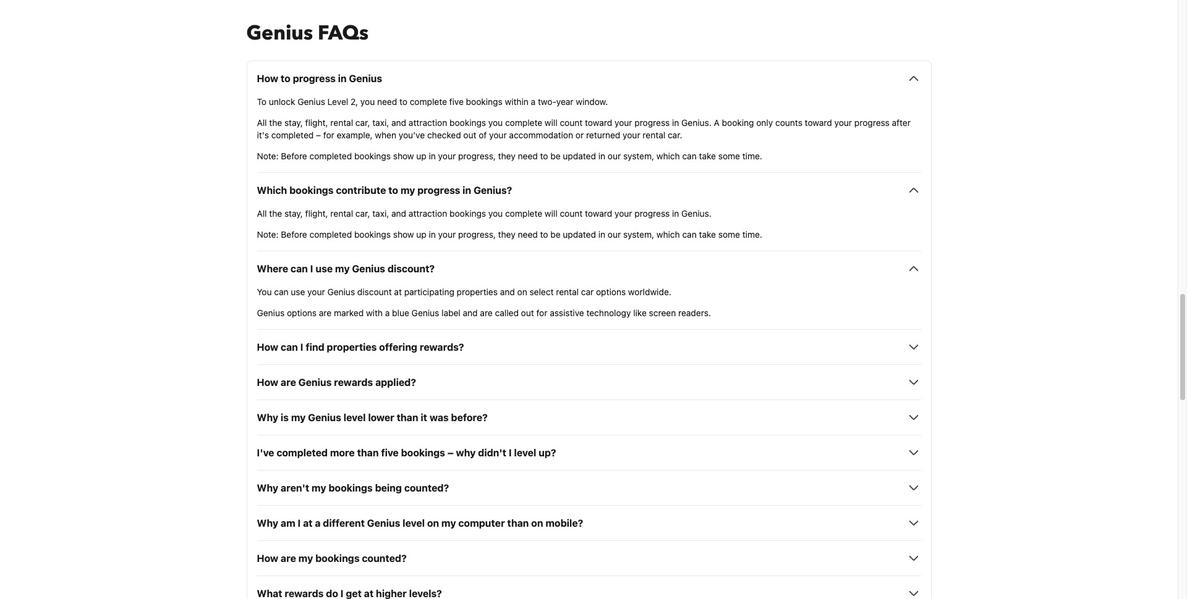 Task type: vqa. For each thing, say whether or not it's contained in the screenshot.
"parking" corresponding to Valet
no



Task type: describe. For each thing, give the bounding box(es) containing it.
how are my bookings counted?
[[257, 554, 407, 565]]

computer
[[459, 518, 505, 530]]

1 before from the top
[[281, 151, 307, 162]]

0 vertical spatial at
[[394, 287, 402, 298]]

which
[[257, 185, 287, 196]]

genius up marked
[[327, 287, 355, 298]]

your down 'which bookings contribute to my progress in genius?' 'dropdown button'
[[615, 209, 632, 219]]

are up is
[[281, 377, 296, 389]]

toward for all the stay, flight, rental car, taxi, and attraction bookings you complete will count toward your progress in genius.
[[585, 209, 612, 219]]

all for all the stay, flight, rental car, taxi, and attraction bookings you complete will count toward your progress in genius. a booking only counts toward your progress after it's completed – for example, when you've checked out of your accommodation or returned your rental car.
[[257, 118, 267, 128]]

can for you can use your genius discount at participating properties and on select rental car options worldwide.
[[274, 287, 289, 298]]

attraction for all the stay, flight, rental car, taxi, and attraction bookings you complete will count toward your progress in genius. a booking only counts toward your progress after it's completed – for example, when you've checked out of your accommodation or returned your rental car.
[[409, 118, 447, 128]]

example,
[[337, 130, 373, 141]]

count for all the stay, flight, rental car, taxi, and attraction bookings you complete will count toward your progress in genius. a booking only counts toward your progress after it's completed – for example, when you've checked out of your accommodation or returned your rental car.
[[560, 118, 583, 128]]

genius inside how to progress in genius dropdown button
[[349, 73, 382, 84]]

in inside dropdown button
[[338, 73, 347, 84]]

discount?
[[388, 264, 435, 275]]

1 vertical spatial counted?
[[362, 554, 407, 565]]

how for how to progress in genius
[[257, 73, 278, 84]]

0 vertical spatial need
[[377, 97, 397, 107]]

genius?
[[474, 185, 512, 196]]

like
[[633, 308, 647, 319]]

1 our from the top
[[608, 151, 621, 162]]

bookings down it
[[401, 448, 445, 459]]

within
[[505, 97, 529, 107]]

use inside 'dropdown button'
[[316, 264, 333, 275]]

and right label
[[463, 308, 478, 319]]

2 system, from the top
[[623, 230, 654, 240]]

0 vertical spatial you
[[360, 97, 375, 107]]

genius faqs
[[246, 20, 369, 47]]

my inside how are my bookings counted? dropdown button
[[299, 554, 313, 565]]

how can i find properties offering rewards?
[[257, 342, 464, 353]]

where can i use my genius discount?
[[257, 264, 435, 275]]

bookings up different
[[329, 483, 373, 494]]

rental up example, on the left of page
[[330, 118, 353, 128]]

can for how can i find properties offering rewards?
[[281, 342, 298, 353]]

1 horizontal spatial on
[[517, 287, 527, 298]]

2 progress, from the top
[[458, 230, 496, 240]]

why aren't my bookings being counted?
[[257, 483, 449, 494]]

1 show from the top
[[393, 151, 414, 162]]

more
[[330, 448, 355, 459]]

to
[[257, 97, 267, 107]]

didn't
[[478, 448, 506, 459]]

1 progress, from the top
[[458, 151, 496, 162]]

completed inside dropdown button
[[277, 448, 328, 459]]

select
[[530, 287, 554, 298]]

bookings inside 'dropdown button'
[[289, 185, 334, 196]]

taxi, for all the stay, flight, rental car, taxi, and attraction bookings you complete will count toward your progress in genius. a booking only counts toward your progress after it's completed – for example, when you've checked out of your accommodation or returned your rental car.
[[372, 118, 389, 128]]

car
[[581, 287, 594, 298]]

genius inside "how are genius rewards applied?" dropdown button
[[299, 377, 332, 389]]

screen
[[649, 308, 676, 319]]

why for why aren't my bookings being counted?
[[257, 483, 278, 494]]

of
[[479, 130, 487, 141]]

and inside the all the stay, flight, rental car, taxi, and attraction bookings you complete will count toward your progress in genius. a booking only counts toward your progress after it's completed – for example, when you've checked out of your accommodation or returned your rental car.
[[391, 118, 406, 128]]

genius. for all the stay, flight, rental car, taxi, and attraction bookings you complete will count toward your progress in genius.
[[682, 209, 712, 219]]

is
[[281, 413, 289, 424]]

flight, for all the stay, flight, rental car, taxi, and attraction bookings you complete will count toward your progress in genius.
[[305, 209, 328, 219]]

1 updated from the top
[[563, 151, 596, 162]]

a inside "why am i at a different genius level on my computer than on mobile?" dropdown button
[[315, 518, 321, 530]]

rewards?
[[420, 342, 464, 353]]

window.
[[576, 97, 608, 107]]

find
[[306, 342, 324, 353]]

which bookings contribute to my progress in genius? button
[[257, 183, 921, 198]]

you for all the stay, flight, rental car, taxi, and attraction bookings you complete will count toward your progress in genius.
[[488, 209, 503, 219]]

year
[[556, 97, 574, 107]]

or
[[576, 130, 584, 141]]

i've
[[257, 448, 274, 459]]

genius down you
[[257, 308, 285, 319]]

your right of
[[489, 130, 507, 141]]

2 vertical spatial need
[[518, 230, 538, 240]]

progress inside 'dropdown button'
[[418, 185, 460, 196]]

offering
[[379, 342, 417, 353]]

genius up how to progress in genius
[[246, 20, 313, 47]]

are left called
[[480, 308, 493, 319]]

marked
[[334, 308, 364, 319]]

how can i find properties offering rewards? button
[[257, 340, 921, 355]]

level inside dropdown button
[[403, 518, 425, 530]]

worldwide.
[[628, 287, 671, 298]]

2 time. from the top
[[743, 230, 762, 240]]

completed down example, on the left of page
[[310, 151, 352, 162]]

car, for all the stay, flight, rental car, taxi, and attraction bookings you complete will count toward your progress in genius.
[[356, 209, 370, 219]]

taxi, for all the stay, flight, rental car, taxi, and attraction bookings you complete will count toward your progress in genius.
[[372, 209, 389, 219]]

you can use your genius discount at participating properties and on select rental car options worldwide.
[[257, 287, 671, 298]]

where
[[257, 264, 288, 275]]

are down am at the bottom left
[[281, 554, 296, 565]]

1 system, from the top
[[623, 151, 654, 162]]

1 which from the top
[[657, 151, 680, 162]]

mobile?
[[546, 518, 583, 530]]

and up called
[[500, 287, 515, 298]]

my inside where can i use my genius discount? 'dropdown button'
[[335, 264, 350, 275]]

participating
[[404, 287, 454, 298]]

progress inside dropdown button
[[293, 73, 336, 84]]

bookings down when
[[354, 151, 391, 162]]

0 horizontal spatial than
[[357, 448, 379, 459]]

your down all the stay, flight, rental car, taxi, and attraction bookings you complete will count toward your progress in genius.
[[438, 230, 456, 240]]

i right didn't
[[509, 448, 512, 459]]

2,
[[351, 97, 358, 107]]

attraction for all the stay, flight, rental car, taxi, and attraction bookings you complete will count toward your progress in genius.
[[409, 209, 447, 219]]

blue
[[392, 308, 409, 319]]

for inside the all the stay, flight, rental car, taxi, and attraction bookings you complete will count toward your progress in genius. a booking only counts toward your progress after it's completed – for example, when you've checked out of your accommodation or returned your rental car.
[[323, 130, 334, 141]]

1 horizontal spatial properties
[[457, 287, 498, 298]]

2 be from the top
[[551, 230, 561, 240]]

0 horizontal spatial on
[[427, 518, 439, 530]]

your down checked
[[438, 151, 456, 162]]

1 vertical spatial use
[[291, 287, 305, 298]]

in inside the all the stay, flight, rental car, taxi, and attraction bookings you complete will count toward your progress in genius. a booking only counts toward your progress after it's completed – for example, when you've checked out of your accommodation or returned your rental car.
[[672, 118, 679, 128]]

i for where can i use my genius discount?
[[310, 264, 313, 275]]

technology
[[587, 308, 631, 319]]

2 our from the top
[[608, 230, 621, 240]]

toward right counts
[[805, 118, 832, 128]]

my inside why aren't my bookings being counted? dropdown button
[[312, 483, 326, 494]]

than inside dropdown button
[[507, 518, 529, 530]]

complete for all the stay, flight, rental car, taxi, and attraction bookings you complete will count toward your progress in genius.
[[505, 209, 542, 219]]

bookings up where can i use my genius discount?
[[354, 230, 391, 240]]

2 note: from the top
[[257, 230, 279, 240]]

0 vertical spatial five
[[449, 97, 464, 107]]

after
[[892, 118, 911, 128]]

1 note: from the top
[[257, 151, 279, 162]]

only
[[756, 118, 773, 128]]

– inside dropdown button
[[448, 448, 454, 459]]

my inside "why am i at a different genius level on my computer than on mobile?" dropdown button
[[442, 518, 456, 530]]

being
[[375, 483, 402, 494]]

booking
[[722, 118, 754, 128]]

to up you've
[[399, 97, 408, 107]]

1 vertical spatial need
[[518, 151, 538, 162]]

your up returned
[[615, 118, 632, 128]]

your right returned
[[623, 130, 640, 141]]

to inside dropdown button
[[281, 73, 291, 84]]

why am i at a different genius level on my computer than on mobile? button
[[257, 517, 921, 531]]

how for how can i find properties offering rewards?
[[257, 342, 278, 353]]

complete for all the stay, flight, rental car, taxi, and attraction bookings you complete will count toward your progress in genius. a booking only counts toward your progress after it's completed – for example, when you've checked out of your accommodation or returned your rental car.
[[505, 118, 542, 128]]

bookings down genius?
[[450, 209, 486, 219]]

genius. for all the stay, flight, rental car, taxi, and attraction bookings you complete will count toward your progress in genius. a booking only counts toward your progress after it's completed – for example, when you've checked out of your accommodation or returned your rental car.
[[682, 118, 712, 128]]

count for all the stay, flight, rental car, taxi, and attraction bookings you complete will count toward your progress in genius.
[[560, 209, 583, 219]]

to down accommodation on the left of the page
[[540, 151, 548, 162]]

2 horizontal spatial on
[[531, 518, 543, 530]]

where can i use my genius discount? button
[[257, 262, 921, 277]]

with
[[366, 308, 383, 319]]

your right counts
[[835, 118, 852, 128]]

counts
[[776, 118, 803, 128]]

up?
[[539, 448, 556, 459]]

why aren't my bookings being counted? button
[[257, 481, 921, 496]]

accommodation
[[509, 130, 573, 141]]

all the stay, flight, rental car, taxi, and attraction bookings you complete will count toward your progress in genius.
[[257, 209, 712, 219]]

your down where can i use my genius discount?
[[307, 287, 325, 298]]

1 vertical spatial out
[[521, 308, 534, 319]]

all the stay, flight, rental car, taxi, and attraction bookings you complete will count toward your progress in genius. a booking only counts toward your progress after it's completed – for example, when you've checked out of your accommodation or returned your rental car.
[[257, 118, 911, 141]]

why am i at a different genius level on my computer than on mobile?
[[257, 518, 583, 530]]

why is my genius level lower than it was before?
[[257, 413, 488, 424]]

called
[[495, 308, 519, 319]]

to up where can i use my genius discount? 'dropdown button'
[[540, 230, 548, 240]]

the for all the stay, flight, rental car, taxi, and attraction bookings you complete will count toward your progress in genius. a booking only counts toward your progress after it's completed – for example, when you've checked out of your accommodation or returned your rental car.
[[269, 118, 282, 128]]

rental down contribute
[[330, 209, 353, 219]]

2 before from the top
[[281, 230, 307, 240]]

checked
[[427, 130, 461, 141]]

readers.
[[678, 308, 711, 319]]

rental left car.
[[643, 130, 666, 141]]

contribute
[[336, 185, 386, 196]]



Task type: locate. For each thing, give the bounding box(es) containing it.
complete down genius?
[[505, 209, 542, 219]]

i left find
[[300, 342, 303, 353]]

count down 'which bookings contribute to my progress in genius?' 'dropdown button'
[[560, 209, 583, 219]]

– left why
[[448, 448, 454, 459]]

count
[[560, 118, 583, 128], [560, 209, 583, 219]]

0 vertical spatial flight,
[[305, 118, 328, 128]]

1 why from the top
[[257, 413, 278, 424]]

your
[[615, 118, 632, 128], [835, 118, 852, 128], [489, 130, 507, 141], [623, 130, 640, 141], [438, 151, 456, 162], [615, 209, 632, 219], [438, 230, 456, 240], [307, 287, 325, 298]]

completed up where can i use my genius discount?
[[310, 230, 352, 240]]

attraction down 'which bookings contribute to my progress in genius?'
[[409, 209, 447, 219]]

0 vertical spatial why
[[257, 413, 278, 424]]

it
[[421, 413, 427, 424]]

it's
[[257, 130, 269, 141]]

complete up accommodation on the left of the page
[[505, 118, 542, 128]]

1 vertical spatial stay,
[[284, 209, 303, 219]]

1 vertical spatial taxi,
[[372, 209, 389, 219]]

genius down how to progress in genius
[[298, 97, 325, 107]]

0 vertical spatial up
[[416, 151, 427, 162]]

1 vertical spatial they
[[498, 230, 516, 240]]

than
[[397, 413, 418, 424], [357, 448, 379, 459], [507, 518, 529, 530]]

0 vertical spatial take
[[699, 151, 716, 162]]

on left computer
[[427, 518, 439, 530]]

2 horizontal spatial level
[[514, 448, 536, 459]]

0 vertical spatial complete
[[410, 97, 447, 107]]

to
[[281, 73, 291, 84], [399, 97, 408, 107], [540, 151, 548, 162], [388, 185, 398, 196], [540, 230, 548, 240]]

2 car, from the top
[[356, 209, 370, 219]]

need right 2,
[[377, 97, 397, 107]]

in
[[338, 73, 347, 84], [672, 118, 679, 128], [429, 151, 436, 162], [598, 151, 605, 162], [463, 185, 471, 196], [672, 209, 679, 219], [429, 230, 436, 240], [598, 230, 605, 240]]

0 vertical spatial system,
[[623, 151, 654, 162]]

how are my bookings counted? button
[[257, 552, 921, 567]]

1 vertical spatial all
[[257, 209, 267, 219]]

1 vertical spatial some
[[718, 230, 740, 240]]

0 horizontal spatial options
[[287, 308, 317, 319]]

1 vertical spatial take
[[699, 230, 716, 240]]

updated down 'or'
[[563, 151, 596, 162]]

why is my genius level lower than it was before? button
[[257, 411, 921, 426]]

system,
[[623, 151, 654, 162], [623, 230, 654, 240]]

2 take from the top
[[699, 230, 716, 240]]

at up blue
[[394, 287, 402, 298]]

all
[[257, 118, 267, 128], [257, 209, 267, 219]]

1 vertical spatial genius.
[[682, 209, 712, 219]]

2 vertical spatial level
[[403, 518, 425, 530]]

1 some from the top
[[718, 151, 740, 162]]

progress,
[[458, 151, 496, 162], [458, 230, 496, 240]]

0 vertical spatial counted?
[[404, 483, 449, 494]]

stay, for all the stay, flight, rental car, taxi, and attraction bookings you complete will count toward your progress in genius.
[[284, 209, 303, 219]]

2 count from the top
[[560, 209, 583, 219]]

will for all the stay, flight, rental car, taxi, and attraction bookings you complete will count toward your progress in genius.
[[545, 209, 558, 219]]

bookings down different
[[315, 554, 360, 565]]

0 vertical spatial note:
[[257, 151, 279, 162]]

be up where can i use my genius discount? 'dropdown button'
[[551, 230, 561, 240]]

faqs
[[318, 20, 369, 47]]

they up genius?
[[498, 151, 516, 162]]

– inside the all the stay, flight, rental car, taxi, and attraction bookings you complete will count toward your progress in genius. a booking only counts toward your progress after it's completed – for example, when you've checked out of your accommodation or returned your rental car.
[[316, 130, 321, 141]]

0 vertical spatial all
[[257, 118, 267, 128]]

flight, for all the stay, flight, rental car, taxi, and attraction bookings you complete will count toward your progress in genius. a booking only counts toward your progress after it's completed – for example, when you've checked out of your accommodation or returned your rental car.
[[305, 118, 328, 128]]

1 vertical spatial flight,
[[305, 209, 328, 219]]

0 horizontal spatial at
[[303, 518, 313, 530]]

why
[[456, 448, 476, 459]]

applied?
[[375, 377, 416, 389]]

1 horizontal spatial five
[[449, 97, 464, 107]]

a left two-
[[531, 97, 536, 107]]

i inside 'dropdown button'
[[310, 264, 313, 275]]

why left is
[[257, 413, 278, 424]]

need down accommodation on the left of the page
[[518, 151, 538, 162]]

1 vertical spatial system,
[[623, 230, 654, 240]]

1 stay, from the top
[[284, 118, 303, 128]]

why left aren't
[[257, 483, 278, 494]]

4 how from the top
[[257, 554, 278, 565]]

0 vertical spatial show
[[393, 151, 414, 162]]

all for all the stay, flight, rental car, taxi, and attraction bookings you complete will count toward your progress in genius.
[[257, 209, 267, 219]]

2 taxi, from the top
[[372, 209, 389, 219]]

system, up 'which bookings contribute to my progress in genius?' 'dropdown button'
[[623, 151, 654, 162]]

0 horizontal spatial five
[[381, 448, 399, 459]]

genius inside why is my genius level lower than it was before? dropdown button
[[308, 413, 341, 424]]

label
[[442, 308, 461, 319]]

3 how from the top
[[257, 377, 278, 389]]

how are genius rewards applied?
[[257, 377, 416, 389]]

1 horizontal spatial use
[[316, 264, 333, 275]]

i right am at the bottom left
[[298, 518, 301, 530]]

1 vertical spatial up
[[416, 230, 427, 240]]

1 vertical spatial will
[[545, 209, 558, 219]]

our up where can i use my genius discount? 'dropdown button'
[[608, 230, 621, 240]]

i for why am i at a different genius level on my computer than on mobile?
[[298, 518, 301, 530]]

taxi, down 'which bookings contribute to my progress in genius?'
[[372, 209, 389, 219]]

taxi,
[[372, 118, 389, 128], [372, 209, 389, 219]]

car, inside the all the stay, flight, rental car, taxi, and attraction bookings you complete will count toward your progress in genius. a booking only counts toward your progress after it's completed – for example, when you've checked out of your accommodation or returned your rental car.
[[356, 118, 370, 128]]

1 vertical spatial why
[[257, 483, 278, 494]]

a
[[714, 118, 720, 128]]

0 horizontal spatial a
[[315, 518, 321, 530]]

how for how are my bookings counted?
[[257, 554, 278, 565]]

1 up from the top
[[416, 151, 427, 162]]

different
[[323, 518, 365, 530]]

and up you've
[[391, 118, 406, 128]]

genius.
[[682, 118, 712, 128], [682, 209, 712, 219]]

1 horizontal spatial level
[[403, 518, 425, 530]]

car, for all the stay, flight, rental car, taxi, and attraction bookings you complete will count toward your progress in genius. a booking only counts toward your progress after it's completed – for example, when you've checked out of your accommodation or returned your rental car.
[[356, 118, 370, 128]]

i've completed more than five bookings – why didn't i level up?
[[257, 448, 556, 459]]

1 take from the top
[[699, 151, 716, 162]]

0 vertical spatial taxi,
[[372, 118, 389, 128]]

level
[[344, 413, 366, 424], [514, 448, 536, 459], [403, 518, 425, 530]]

1 vertical spatial count
[[560, 209, 583, 219]]

1 horizontal spatial than
[[397, 413, 418, 424]]

to unlock genius level 2, you need to complete five bookings within a two-year window.
[[257, 97, 608, 107]]

2 updated from the top
[[563, 230, 596, 240]]

why for why am i at a different genius level on my computer than on mobile?
[[257, 518, 278, 530]]

2 the from the top
[[269, 209, 282, 219]]

genius down participating at the top left of the page
[[412, 308, 439, 319]]

some
[[718, 151, 740, 162], [718, 230, 740, 240]]

options
[[596, 287, 626, 298], [287, 308, 317, 319]]

toward for all the stay, flight, rental car, taxi, and attraction bookings you complete will count toward your progress in genius. a booking only counts toward your progress after it's completed – for example, when you've checked out of your accommodation or returned your rental car.
[[585, 118, 612, 128]]

discount
[[357, 287, 392, 298]]

0 vertical spatial before
[[281, 151, 307, 162]]

rental left car
[[556, 287, 579, 298]]

are left marked
[[319, 308, 332, 319]]

genius
[[246, 20, 313, 47], [349, 73, 382, 84], [298, 97, 325, 107], [352, 264, 385, 275], [327, 287, 355, 298], [257, 308, 285, 319], [412, 308, 439, 319], [299, 377, 332, 389], [308, 413, 341, 424], [367, 518, 400, 530]]

2 vertical spatial a
[[315, 518, 321, 530]]

unlock
[[269, 97, 295, 107]]

show up discount?
[[393, 230, 414, 240]]

1 vertical spatial the
[[269, 209, 282, 219]]

options up find
[[287, 308, 317, 319]]

– left example, on the left of page
[[316, 130, 321, 141]]

1 vertical spatial than
[[357, 448, 379, 459]]

completed right it's
[[271, 130, 314, 141]]

counted? down why am i at a different genius level on my computer than on mobile?
[[362, 554, 407, 565]]

genius down being
[[367, 518, 400, 530]]

stay, down the unlock
[[284, 118, 303, 128]]

genius. inside the all the stay, flight, rental car, taxi, and attraction bookings you complete will count toward your progress in genius. a booking only counts toward your progress after it's completed – for example, when you've checked out of your accommodation or returned your rental car.
[[682, 118, 712, 128]]

the inside the all the stay, flight, rental car, taxi, and attraction bookings you complete will count toward your progress in genius. a booking only counts toward your progress after it's completed – for example, when you've checked out of your accommodation or returned your rental car.
[[269, 118, 282, 128]]

1 vertical spatial you
[[488, 118, 503, 128]]

genius inside where can i use my genius discount? 'dropdown button'
[[352, 264, 385, 275]]

rental
[[330, 118, 353, 128], [643, 130, 666, 141], [330, 209, 353, 219], [556, 287, 579, 298]]

two-
[[538, 97, 556, 107]]

be
[[551, 151, 561, 162], [551, 230, 561, 240]]

you've
[[399, 130, 425, 141]]

am
[[281, 518, 295, 530]]

0 horizontal spatial –
[[316, 130, 321, 141]]

0 vertical spatial a
[[531, 97, 536, 107]]

for
[[323, 130, 334, 141], [536, 308, 548, 319]]

than left it
[[397, 413, 418, 424]]

0 vertical spatial progress,
[[458, 151, 496, 162]]

completed
[[271, 130, 314, 141], [310, 151, 352, 162], [310, 230, 352, 240], [277, 448, 328, 459]]

why inside dropdown button
[[257, 518, 278, 530]]

note: before completed bookings show up in your progress, they need to be updated in our system, which can take some time. down all the stay, flight, rental car, taxi, and attraction bookings you complete will count toward your progress in genius.
[[257, 230, 762, 240]]

five up checked
[[449, 97, 464, 107]]

2 attraction from the top
[[409, 209, 447, 219]]

will
[[545, 118, 558, 128], [545, 209, 558, 219]]

completed up aren't
[[277, 448, 328, 459]]

0 vertical spatial which
[[657, 151, 680, 162]]

will for all the stay, flight, rental car, taxi, and attraction bookings you complete will count toward your progress in genius. a booking only counts toward your progress after it's completed – for example, when you've checked out of your accommodation or returned your rental car.
[[545, 118, 558, 128]]

you inside the all the stay, flight, rental car, taxi, and attraction bookings you complete will count toward your progress in genius. a booking only counts toward your progress after it's completed – for example, when you've checked out of your accommodation or returned your rental car.
[[488, 118, 503, 128]]

car.
[[668, 130, 682, 141]]

1 vertical spatial for
[[536, 308, 548, 319]]

complete up checked
[[410, 97, 447, 107]]

to right contribute
[[388, 185, 398, 196]]

progress, down all the stay, flight, rental car, taxi, and attraction bookings you complete will count toward your progress in genius.
[[458, 230, 496, 240]]

1 the from the top
[[269, 118, 282, 128]]

i right where
[[310, 264, 313, 275]]

1 taxi, from the top
[[372, 118, 389, 128]]

my
[[401, 185, 415, 196], [335, 264, 350, 275], [291, 413, 306, 424], [312, 483, 326, 494], [442, 518, 456, 530], [299, 554, 313, 565]]

2 vertical spatial why
[[257, 518, 278, 530]]

flight, inside the all the stay, flight, rental car, taxi, and attraction bookings you complete will count toward your progress in genius. a booking only counts toward your progress after it's completed – for example, when you've checked out of your accommodation or returned your rental car.
[[305, 118, 328, 128]]

0 horizontal spatial use
[[291, 287, 305, 298]]

1 will from the top
[[545, 118, 558, 128]]

2 horizontal spatial than
[[507, 518, 529, 530]]

1 all from the top
[[257, 118, 267, 128]]

before up the which
[[281, 151, 307, 162]]

1 vertical spatial a
[[385, 308, 390, 319]]

rewards
[[334, 377, 373, 389]]

1 horizontal spatial for
[[536, 308, 548, 319]]

genius up 2,
[[349, 73, 382, 84]]

before?
[[451, 413, 488, 424]]

3 why from the top
[[257, 518, 278, 530]]

genius down how are genius rewards applied?
[[308, 413, 341, 424]]

1 genius. from the top
[[682, 118, 712, 128]]

1 flight, from the top
[[305, 118, 328, 128]]

than right more
[[357, 448, 379, 459]]

note: down it's
[[257, 151, 279, 162]]

how to progress in genius
[[257, 73, 382, 84]]

returned
[[586, 130, 620, 141]]

they down all the stay, flight, rental car, taxi, and attraction bookings you complete will count toward your progress in genius.
[[498, 230, 516, 240]]

i for how can i find properties offering rewards?
[[300, 342, 303, 353]]

aren't
[[281, 483, 309, 494]]

0 vertical spatial for
[[323, 130, 334, 141]]

0 vertical spatial options
[[596, 287, 626, 298]]

bookings left within
[[466, 97, 503, 107]]

0 vertical spatial properties
[[457, 287, 498, 298]]

0 horizontal spatial level
[[344, 413, 366, 424]]

my inside 'which bookings contribute to my progress in genius?' 'dropdown button'
[[401, 185, 415, 196]]

0 horizontal spatial properties
[[327, 342, 377, 353]]

use
[[316, 264, 333, 275], [291, 287, 305, 298]]

1 vertical spatial updated
[[563, 230, 596, 240]]

system, up worldwide.
[[623, 230, 654, 240]]

1 vertical spatial be
[[551, 230, 561, 240]]

2 stay, from the top
[[284, 209, 303, 219]]

you
[[360, 97, 375, 107], [488, 118, 503, 128], [488, 209, 503, 219]]

0 vertical spatial be
[[551, 151, 561, 162]]

2 flight, from the top
[[305, 209, 328, 219]]

count up 'or'
[[560, 118, 583, 128]]

1 vertical spatial progress,
[[458, 230, 496, 240]]

five inside dropdown button
[[381, 448, 399, 459]]

1 vertical spatial options
[[287, 308, 317, 319]]

for left example, on the left of page
[[323, 130, 334, 141]]

1 horizontal spatial at
[[394, 287, 402, 298]]

will up accommodation on the left of the page
[[545, 118, 558, 128]]

which down car.
[[657, 151, 680, 162]]

why for why is my genius level lower than it was before?
[[257, 413, 278, 424]]

my inside why is my genius level lower than it was before? dropdown button
[[291, 413, 306, 424]]

1 vertical spatial which
[[657, 230, 680, 240]]

progress
[[293, 73, 336, 84], [635, 118, 670, 128], [855, 118, 890, 128], [418, 185, 460, 196], [635, 209, 670, 219]]

0 vertical spatial car,
[[356, 118, 370, 128]]

1 vertical spatial level
[[514, 448, 536, 459]]

how inside dropdown button
[[257, 73, 278, 84]]

how for how are genius rewards applied?
[[257, 377, 278, 389]]

the
[[269, 118, 282, 128], [269, 209, 282, 219]]

complete inside the all the stay, flight, rental car, taxi, and attraction bookings you complete will count toward your progress in genius. a booking only counts toward your progress after it's completed – for example, when you've checked out of your accommodation or returned your rental car.
[[505, 118, 542, 128]]

all inside the all the stay, flight, rental car, taxi, and attraction bookings you complete will count toward your progress in genius. a booking only counts toward your progress after it's completed – for example, when you've checked out of your accommodation or returned your rental car.
[[257, 118, 267, 128]]

out inside the all the stay, flight, rental car, taxi, and attraction bookings you complete will count toward your progress in genius. a booking only counts toward your progress after it's completed – for example, when you've checked out of your accommodation or returned your rental car.
[[463, 130, 477, 141]]

to up the unlock
[[281, 73, 291, 84]]

be down accommodation on the left of the page
[[551, 151, 561, 162]]

note: before completed bookings show up in your progress, they need to be updated in our system, which can take some time.
[[257, 151, 762, 162], [257, 230, 762, 240]]

1 how from the top
[[257, 73, 278, 84]]

on left the select
[[517, 287, 527, 298]]

out left of
[[463, 130, 477, 141]]

0 vertical spatial updated
[[563, 151, 596, 162]]

1 vertical spatial –
[[448, 448, 454, 459]]

1 vertical spatial show
[[393, 230, 414, 240]]

0 vertical spatial genius.
[[682, 118, 712, 128]]

2 genius. from the top
[[682, 209, 712, 219]]

1 be from the top
[[551, 151, 561, 162]]

can inside dropdown button
[[281, 342, 298, 353]]

0 horizontal spatial out
[[463, 130, 477, 141]]

2 why from the top
[[257, 483, 278, 494]]

1 car, from the top
[[356, 118, 370, 128]]

how are genius rewards applied? button
[[257, 376, 921, 390]]

at
[[394, 287, 402, 298], [303, 518, 313, 530]]

a
[[531, 97, 536, 107], [385, 308, 390, 319], [315, 518, 321, 530]]

1 vertical spatial attraction
[[409, 209, 447, 219]]

time.
[[743, 151, 762, 162], [743, 230, 762, 240]]

2 which from the top
[[657, 230, 680, 240]]

1 horizontal spatial a
[[385, 308, 390, 319]]

progress, down of
[[458, 151, 496, 162]]

taxi, inside the all the stay, flight, rental car, taxi, and attraction bookings you complete will count toward your progress in genius. a booking only counts toward your progress after it's completed – for example, when you've checked out of your accommodation or returned your rental car.
[[372, 118, 389, 128]]

can inside 'dropdown button'
[[291, 264, 308, 275]]

2 vertical spatial complete
[[505, 209, 542, 219]]

flight,
[[305, 118, 328, 128], [305, 209, 328, 219]]

all down the which
[[257, 209, 267, 219]]

use right you
[[291, 287, 305, 298]]

lower
[[368, 413, 394, 424]]

for down the select
[[536, 308, 548, 319]]

2 show from the top
[[393, 230, 414, 240]]

0 vertical spatial they
[[498, 151, 516, 162]]

2 will from the top
[[545, 209, 558, 219]]

counted? up why am i at a different genius level on my computer than on mobile?
[[404, 483, 449, 494]]

the for all the stay, flight, rental car, taxi, and attraction bookings you complete will count toward your progress in genius.
[[269, 209, 282, 219]]

five up being
[[381, 448, 399, 459]]

i've completed more than five bookings – why didn't i level up? button
[[257, 446, 921, 461]]

to inside 'dropdown button'
[[388, 185, 398, 196]]

1 vertical spatial five
[[381, 448, 399, 459]]

bookings
[[466, 97, 503, 107], [450, 118, 486, 128], [354, 151, 391, 162], [289, 185, 334, 196], [450, 209, 486, 219], [354, 230, 391, 240], [401, 448, 445, 459], [329, 483, 373, 494], [315, 554, 360, 565]]

1 attraction from the top
[[409, 118, 447, 128]]

options up technology
[[596, 287, 626, 298]]

note: up where
[[257, 230, 279, 240]]

at inside "why am i at a different genius level on my computer than on mobile?" dropdown button
[[303, 518, 313, 530]]

0 vertical spatial some
[[718, 151, 740, 162]]

properties inside how can i find properties offering rewards? dropdown button
[[327, 342, 377, 353]]

1 vertical spatial before
[[281, 230, 307, 240]]

1 they from the top
[[498, 151, 516, 162]]

2 up from the top
[[416, 230, 427, 240]]

stay, for all the stay, flight, rental car, taxi, and attraction bookings you complete will count toward your progress in genius. a booking only counts toward your progress after it's completed – for example, when you've checked out of your accommodation or returned your rental car.
[[284, 118, 303, 128]]

bookings right the which
[[289, 185, 334, 196]]

0 vertical spatial than
[[397, 413, 418, 424]]

1 horizontal spatial options
[[596, 287, 626, 298]]

2 they from the top
[[498, 230, 516, 240]]

2 how from the top
[[257, 342, 278, 353]]

assistive
[[550, 308, 584, 319]]

you for all the stay, flight, rental car, taxi, and attraction bookings you complete will count toward your progress in genius. a booking only counts toward your progress after it's completed – for example, when you've checked out of your accommodation or returned your rental car.
[[488, 118, 503, 128]]

how to progress in genius button
[[257, 71, 921, 86]]

2 all from the top
[[257, 209, 267, 219]]

and down 'which bookings contribute to my progress in genius?'
[[391, 209, 406, 219]]

are
[[319, 308, 332, 319], [480, 308, 493, 319], [281, 377, 296, 389], [281, 554, 296, 565]]

count inside the all the stay, flight, rental car, taxi, and attraction bookings you complete will count toward your progress in genius. a booking only counts toward your progress after it's completed – for example, when you've checked out of your accommodation or returned your rental car.
[[560, 118, 583, 128]]

which bookings contribute to my progress in genius?
[[257, 185, 512, 196]]

up up discount?
[[416, 230, 427, 240]]

genius inside "why am i at a different genius level on my computer than on mobile?" dropdown button
[[367, 518, 400, 530]]

1 horizontal spatial –
[[448, 448, 454, 459]]

and
[[391, 118, 406, 128], [391, 209, 406, 219], [500, 287, 515, 298], [463, 308, 478, 319]]

0 vertical spatial time.
[[743, 151, 762, 162]]

stay, inside the all the stay, flight, rental car, taxi, and attraction bookings you complete will count toward your progress in genius. a booking only counts toward your progress after it's completed – for example, when you've checked out of your accommodation or returned your rental car.
[[284, 118, 303, 128]]

2 note: before completed bookings show up in your progress, they need to be updated in our system, which can take some time. from the top
[[257, 230, 762, 240]]

genius up discount
[[352, 264, 385, 275]]

0 vertical spatial note: before completed bookings show up in your progress, they need to be updated in our system, which can take some time.
[[257, 151, 762, 162]]

can for where can i use my genius discount?
[[291, 264, 308, 275]]

properties down marked
[[327, 342, 377, 353]]

1 vertical spatial note: before completed bookings show up in your progress, they need to be updated in our system, which can take some time.
[[257, 230, 762, 240]]

need
[[377, 97, 397, 107], [518, 151, 538, 162], [518, 230, 538, 240]]

take
[[699, 151, 716, 162], [699, 230, 716, 240]]

you
[[257, 287, 272, 298]]

counted?
[[404, 483, 449, 494], [362, 554, 407, 565]]

2 horizontal spatial a
[[531, 97, 536, 107]]

a left different
[[315, 518, 321, 530]]

genius options are marked with a blue genius label and are called out for assistive technology like screen readers.
[[257, 308, 711, 319]]

before
[[281, 151, 307, 162], [281, 230, 307, 240]]

when
[[375, 130, 396, 141]]

out right called
[[521, 308, 534, 319]]

on left mobile?
[[531, 518, 543, 530]]

1 note: before completed bookings show up in your progress, they need to be updated in our system, which can take some time. from the top
[[257, 151, 762, 162]]

1 vertical spatial car,
[[356, 209, 370, 219]]

attraction inside the all the stay, flight, rental car, taxi, and attraction bookings you complete will count toward your progress in genius. a booking only counts toward your progress after it's completed – for example, when you've checked out of your accommodation or returned your rental car.
[[409, 118, 447, 128]]

why
[[257, 413, 278, 424], [257, 483, 278, 494], [257, 518, 278, 530]]

toward down 'which bookings contribute to my progress in genius?' 'dropdown button'
[[585, 209, 612, 219]]

i inside dropdown button
[[298, 518, 301, 530]]

in inside 'dropdown button'
[[463, 185, 471, 196]]

0 vertical spatial will
[[545, 118, 558, 128]]

0 vertical spatial the
[[269, 118, 282, 128]]

0 vertical spatial use
[[316, 264, 333, 275]]

taxi, up when
[[372, 118, 389, 128]]

0 vertical spatial –
[[316, 130, 321, 141]]

2 some from the top
[[718, 230, 740, 240]]

1 time. from the top
[[743, 151, 762, 162]]

completed inside the all the stay, flight, rental car, taxi, and attraction bookings you complete will count toward your progress in genius. a booking only counts toward your progress after it's completed – for example, when you've checked out of your accommodation or returned your rental car.
[[271, 130, 314, 141]]

bookings inside the all the stay, flight, rental car, taxi, and attraction bookings you complete will count toward your progress in genius. a booking only counts toward your progress after it's completed – for example, when you've checked out of your accommodation or returned your rental car.
[[450, 118, 486, 128]]

0 vertical spatial out
[[463, 130, 477, 141]]

level
[[328, 97, 348, 107]]

–
[[316, 130, 321, 141], [448, 448, 454, 459]]

0 vertical spatial stay,
[[284, 118, 303, 128]]

all up it's
[[257, 118, 267, 128]]

will inside the all the stay, flight, rental car, taxi, and attraction bookings you complete will count toward your progress in genius. a booking only counts toward your progress after it's completed – for example, when you've checked out of your accommodation or returned your rental car.
[[545, 118, 558, 128]]

1 count from the top
[[560, 118, 583, 128]]

car, down contribute
[[356, 209, 370, 219]]

the down the which
[[269, 209, 282, 219]]

2 vertical spatial you
[[488, 209, 503, 219]]

properties up genius options are marked with a blue genius label and are called out for assistive technology like screen readers.
[[457, 287, 498, 298]]

was
[[430, 413, 449, 424]]



